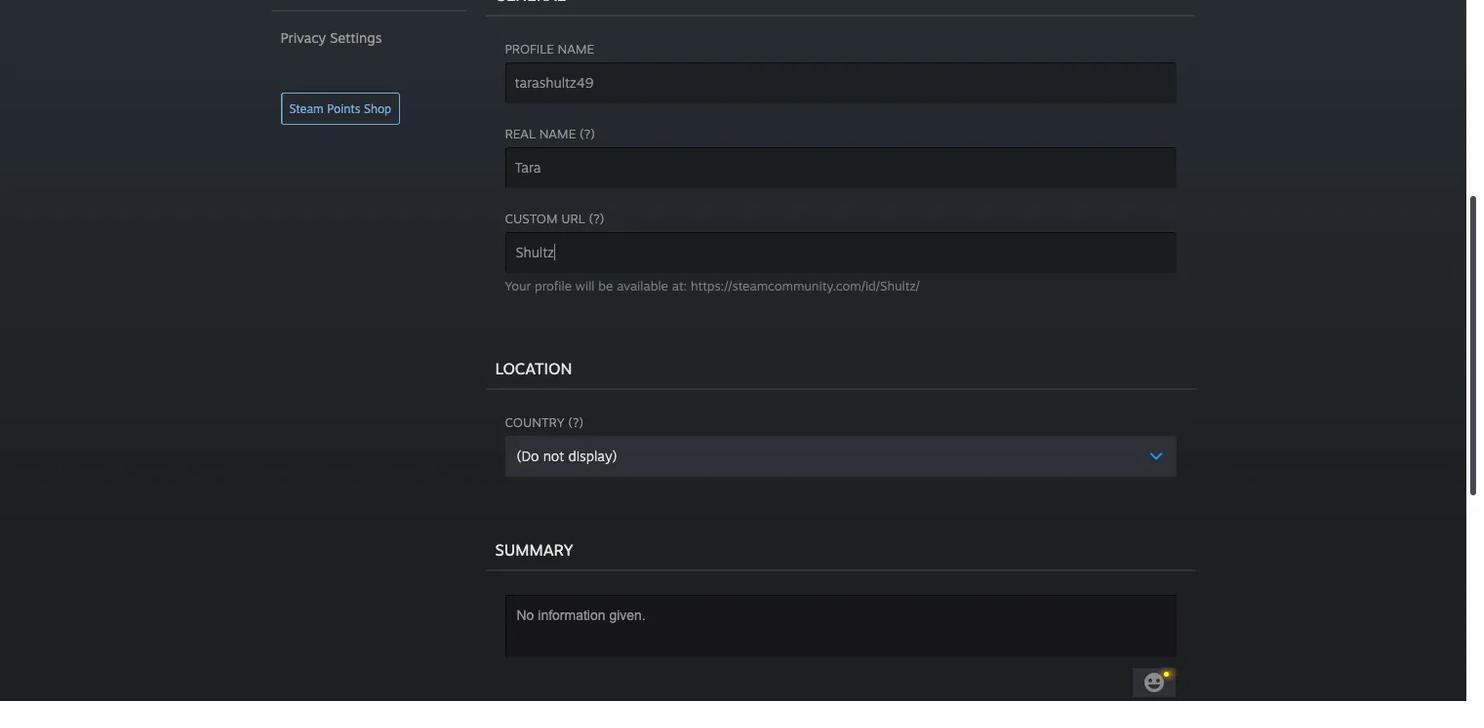 Task type: locate. For each thing, give the bounding box(es) containing it.
profile name
[[505, 41, 594, 57]]

1 vertical spatial (?)
[[589, 211, 604, 226]]

(?) for custom url (?)
[[589, 211, 604, 226]]

https://steamcommunity.com/id/shultz/
[[691, 278, 920, 294]]

(do not display)
[[517, 448, 617, 464]]

will
[[576, 278, 595, 294]]

(?) up (do not display)
[[568, 415, 584, 430]]

2 vertical spatial (?)
[[568, 415, 584, 430]]

name for profile
[[558, 41, 594, 57]]

not
[[543, 448, 564, 464]]

0 vertical spatial name
[[558, 41, 594, 57]]

custom
[[505, 211, 558, 226]]

profile
[[535, 278, 572, 294]]

name right real
[[539, 126, 576, 141]]

profile
[[505, 41, 554, 57]]

steam
[[289, 101, 324, 116]]

name
[[558, 41, 594, 57], [539, 126, 576, 141]]

(?) right real
[[580, 126, 595, 141]]

country
[[505, 415, 565, 430]]

0 vertical spatial (?)
[[580, 126, 595, 141]]

location
[[495, 359, 572, 379]]

your profile will be available at: https://steamcommunity.com/id/shultz/
[[505, 278, 920, 294]]

(do
[[517, 448, 539, 464]]

privacy settings
[[281, 29, 382, 46]]

privacy
[[281, 29, 326, 46]]

None text field
[[505, 62, 1176, 103], [505, 147, 1176, 188], [505, 232, 1176, 273], [505, 62, 1176, 103], [505, 147, 1176, 188], [505, 232, 1176, 273]]

(?)
[[580, 126, 595, 141], [589, 211, 604, 226], [568, 415, 584, 430]]

url
[[561, 211, 585, 226]]

settings
[[330, 29, 382, 46]]

1 vertical spatial name
[[539, 126, 576, 141]]

points
[[327, 101, 361, 116]]

display)
[[568, 448, 617, 464]]

name right profile
[[558, 41, 594, 57]]

(?) right url at the left top
[[589, 211, 604, 226]]



Task type: vqa. For each thing, say whether or not it's contained in the screenshot.
"NO INFORMATION GIVEN." text field at the bottom
yes



Task type: describe. For each thing, give the bounding box(es) containing it.
at:
[[672, 278, 687, 294]]

real
[[505, 126, 536, 141]]

real name (?)
[[505, 126, 595, 141]]

custom url (?)
[[505, 211, 604, 226]]

name for real
[[539, 126, 576, 141]]

summary
[[495, 541, 573, 560]]

shop
[[364, 101, 392, 116]]

steam points shop
[[289, 101, 392, 116]]

your
[[505, 278, 531, 294]]

available
[[617, 278, 668, 294]]

No information given. text field
[[505, 595, 1176, 658]]

privacy settings link
[[271, 21, 466, 55]]

country (?)
[[505, 415, 584, 430]]

steam points shop link
[[281, 93, 400, 125]]

(?) for real name (?)
[[580, 126, 595, 141]]

be
[[599, 278, 613, 294]]



